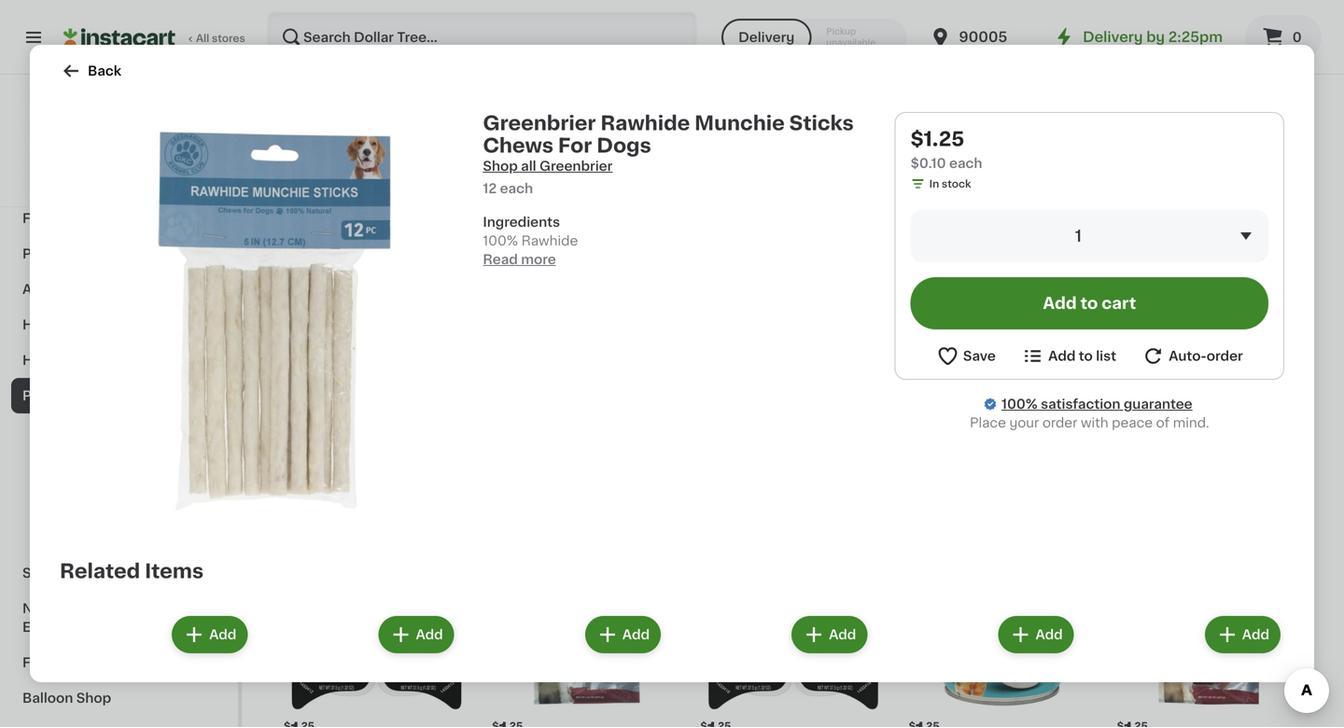 Task type: locate. For each thing, give the bounding box(es) containing it.
nature's corner shin bone chew dog treat button
[[1113, 0, 1307, 172]]

rewards inside kind rewards dog treats, bac'n sizzlers
[[938, 417, 995, 430]]

flavor
[[330, 124, 369, 137], [823, 124, 862, 137], [590, 124, 630, 137]]

satisfaction
[[79, 180, 141, 190], [1041, 398, 1121, 411]]

1 vertical spatial oz
[[508, 161, 520, 171]]

0 horizontal spatial $
[[284, 393, 291, 403]]

0 horizontal spatial dogs
[[318, 473, 353, 486]]

delivery up kind rewards treats for dogs, porterhouse flavor
[[738, 31, 795, 44]]

kind inside "kind rewards grill house beef & cheese flavor dog treats 4.5 oz"
[[488, 106, 518, 119]]

dog inside kind rewards dog treats, bac'n sizzlers
[[998, 417, 1026, 430]]

$ 1 25 up the peace
[[1117, 392, 1148, 411]]

0 vertical spatial each
[[949, 157, 982, 170]]

1 horizontal spatial $
[[1117, 393, 1124, 403]]

100% satisfaction guarantee inside button
[[48, 180, 198, 190]]

accessories
[[92, 122, 175, 135]]

0 horizontal spatial shop
[[76, 692, 111, 705]]

1 $ 1 25 from the left
[[284, 392, 315, 411]]

delivery for delivery
[[738, 31, 795, 44]]

treats left for
[[790, 106, 830, 119]]

guarantee inside 100% satisfaction guarantee link
[[1124, 398, 1193, 411]]

kind up beef
[[488, 106, 518, 119]]

1 vertical spatial 4.5
[[488, 161, 506, 171]]

farm-
[[363, 435, 402, 448]]

corner for chew
[[1172, 417, 1217, 430]]

flavor inside kind rewards dog treats, ribeye flavor 4.5 oz
[[330, 124, 369, 137]]

0 vertical spatial treats
[[790, 106, 830, 119]]

100% up your
[[1002, 398, 1038, 411]]

rewards
[[313, 106, 370, 119], [730, 106, 786, 119], [521, 106, 578, 119], [938, 417, 995, 430]]

chew down water
[[1200, 435, 1237, 448]]

treats down beef
[[488, 143, 529, 156]]

to left cart
[[1081, 295, 1098, 311]]

1 vertical spatial treats
[[488, 143, 529, 156]]

hardware
[[22, 176, 88, 189]]

1 horizontal spatial 25
[[1134, 393, 1148, 403]]

1 up add to cart
[[1075, 228, 1082, 244]]

0 horizontal spatial 100% satisfaction guarantee
[[48, 180, 198, 190]]

home up hardware
[[22, 158, 63, 171]]

1 horizontal spatial 4.5
[[488, 161, 506, 171]]

health care link
[[11, 343, 227, 378]]

add button
[[1021, 194, 1093, 228], [1229, 194, 1301, 228], [174, 618, 246, 652], [380, 618, 452, 652], [587, 618, 659, 652], [794, 618, 866, 652], [1000, 618, 1072, 652], [1207, 618, 1279, 652]]

each
[[949, 157, 982, 170], [500, 182, 533, 195]]

corner up treat
[[1172, 106, 1217, 119]]

1 25 from the left
[[301, 393, 315, 403]]

0 vertical spatial rawhide
[[600, 113, 690, 133]]

natural
[[337, 454, 384, 467]]

home up "health"
[[22, 318, 63, 331]]

stock
[[991, 127, 1021, 138], [942, 179, 971, 189]]

0 horizontal spatial 1
[[291, 392, 299, 411]]

rewards for &
[[521, 106, 578, 119]]

12
[[483, 182, 497, 195]]

guarantee down prices
[[144, 180, 198, 190]]

dogs down the natural
[[318, 473, 353, 486]]

90005 button
[[929, 11, 1041, 63]]

$ 1 25
[[284, 392, 315, 411], [1117, 392, 1148, 411]]

0 horizontal spatial treats,
[[404, 106, 448, 119]]

oz inside "kind rewards grill house beef & cheese flavor dog treats 4.5 oz"
[[508, 161, 520, 171]]

rewards inside kind rewards dog treats, ribeye flavor 4.5 oz
[[313, 106, 370, 119]]

add
[[1056, 204, 1084, 218], [1265, 204, 1292, 218], [1043, 295, 1077, 311], [1048, 350, 1076, 363], [209, 628, 236, 641], [416, 628, 443, 641], [622, 628, 650, 641], [829, 628, 856, 641], [1036, 628, 1063, 641], [1242, 628, 1269, 641]]

& left drink
[[60, 212, 71, 225]]

bully
[[1164, 435, 1196, 448]]

0 horizontal spatial for
[[425, 454, 446, 467]]

shin
[[1220, 106, 1249, 119]]

electronics link
[[11, 76, 227, 111]]

chew left treat
[[1113, 124, 1151, 137]]

$ up purina
[[284, 393, 291, 403]]

25 up the peace
[[1134, 393, 1148, 403]]

rawhide left dogs,
[[600, 113, 690, 133]]

treats down buffalo
[[1113, 454, 1154, 467]]

100% up read
[[483, 234, 518, 247]]

0 vertical spatial food
[[22, 212, 57, 225]]

treats
[[790, 106, 830, 119], [488, 143, 529, 156], [1113, 454, 1154, 467]]

dog inside "nature's corner water buffalo bully chew dog treats"
[[1240, 435, 1268, 448]]

stock right in
[[942, 179, 971, 189]]

2 home from the top
[[22, 318, 63, 331]]

dollar tree logo image
[[101, 97, 137, 133]]

kind for kind rewards grill house beef & cheese flavor dog treats 4.5 oz
[[488, 106, 518, 119]]

ingredients button
[[483, 213, 872, 231]]

kind rewards treats for dogs, porterhouse flavor button
[[697, 0, 890, 155]]

0 horizontal spatial delivery
[[738, 31, 795, 44]]

0 vertical spatial oz
[[300, 142, 312, 153]]

to inside button
[[1081, 295, 1098, 311]]

1 home from the top
[[22, 158, 63, 171]]

in stock
[[929, 179, 971, 189]]

kind inside kind rewards dog treats, bac'n sizzlers
[[905, 417, 935, 430]]

1 horizontal spatial rawhide
[[600, 113, 690, 133]]

treats,
[[404, 106, 448, 119], [1029, 417, 1073, 430]]

1 $ from the left
[[284, 393, 291, 403]]

garden
[[80, 318, 130, 331]]

0 vertical spatial shop
[[483, 160, 518, 173]]

& for accessories
[[78, 122, 89, 135]]

2 $ 1 25 from the left
[[1117, 392, 1148, 411]]

rewards inside "kind rewards grill house beef & cheese flavor dog treats 4.5 oz"
[[521, 106, 578, 119]]

1 vertical spatial care
[[70, 354, 103, 367]]

corner up bully
[[1172, 417, 1217, 430]]

kind inside kind rewards dog treats, ribeye flavor 4.5 oz
[[280, 106, 310, 119]]

each up in stock
[[949, 157, 982, 170]]

guarantee up the peace
[[1124, 398, 1193, 411]]

for up greenbrier on the left top of the page
[[558, 136, 592, 155]]

6 oz
[[280, 472, 302, 482]]

1 horizontal spatial for
[[558, 136, 592, 155]]

1 for nature's corner water buffalo bully chew dog treats
[[1124, 392, 1133, 411]]

1 horizontal spatial of
[[1156, 416, 1170, 429]]

1 vertical spatial rawhide
[[521, 234, 578, 247]]

ingredients 100% rawhide read more
[[483, 216, 578, 266]]

out
[[957, 127, 975, 138]]

chicken
[[280, 454, 334, 467]]

1 vertical spatial 100%
[[483, 234, 518, 247]]

food
[[22, 212, 57, 225], [388, 454, 421, 467]]

None search field
[[267, 11, 697, 63]]

1 horizontal spatial treats
[[790, 106, 830, 119]]

satisfaction down everyday store prices
[[79, 180, 141, 190]]

personal care link
[[11, 236, 227, 272]]

0 vertical spatial 100%
[[48, 180, 76, 190]]

100% satisfaction guarantee down store
[[48, 180, 198, 190]]

oz right '6'
[[289, 472, 302, 482]]

2 horizontal spatial flavor
[[823, 124, 862, 137]]

$
[[284, 393, 291, 403], [1117, 393, 1124, 403]]

1 up purina
[[291, 392, 299, 411]]

1 nature's from the top
[[1113, 106, 1168, 119]]

1 horizontal spatial delivery
[[1083, 30, 1143, 44]]

1 vertical spatial order
[[1042, 416, 1078, 429]]

food inside the purina beneful healthy weight with farm-raised chicken natural food for adult dogs
[[388, 454, 421, 467]]

0 vertical spatial dogs
[[597, 136, 651, 155]]

rewards up cheese
[[521, 106, 578, 119]]

1 vertical spatial each
[[500, 182, 533, 195]]

100% satisfaction guarantee
[[48, 180, 198, 190], [1002, 398, 1193, 411]]

mind.
[[1173, 416, 1209, 429]]

flavor down grill
[[590, 124, 630, 137]]

product group
[[280, 189, 473, 486], [905, 189, 1098, 466], [1113, 189, 1307, 502], [60, 612, 251, 727], [266, 612, 458, 727], [473, 612, 665, 727], [680, 612, 871, 727], [886, 612, 1078, 727], [1093, 612, 1284, 727]]

1
[[1075, 228, 1082, 244], [291, 392, 299, 411], [1124, 392, 1133, 411]]

corner for dog
[[1172, 106, 1217, 119]]

0 vertical spatial satisfaction
[[79, 180, 141, 190]]

1 field
[[911, 210, 1269, 262]]

treats, for kind rewards dog treats, bac'n sizzlers
[[1029, 417, 1073, 430]]

1 vertical spatial treats,
[[1029, 417, 1073, 430]]

food up personal
[[22, 212, 57, 225]]

satisfaction inside button
[[79, 180, 141, 190]]

& left garden
[[66, 318, 77, 331]]

nature's down delivery by 2:25pm link
[[1113, 106, 1168, 119]]

4.5 inside "kind rewards grill house beef & cheese flavor dog treats 4.5 oz"
[[488, 161, 506, 171]]

food inside food & drink link
[[22, 212, 57, 225]]

rawhide up more
[[521, 234, 578, 247]]

order inside button
[[1207, 350, 1243, 363]]

0 horizontal spatial flavor
[[330, 124, 369, 137]]

3 flavor from the left
[[590, 124, 630, 137]]

1 horizontal spatial shop
[[483, 160, 518, 173]]

2 $ from the left
[[1117, 393, 1124, 403]]

kind up dogs,
[[697, 106, 726, 119]]

rewards up sizzlers
[[938, 417, 995, 430]]

1 vertical spatial nature's
[[1113, 417, 1168, 430]]

2 vertical spatial treats
[[1113, 454, 1154, 467]]

to left list at the right
[[1079, 350, 1093, 363]]

2 vertical spatial 100%
[[1002, 398, 1038, 411]]

each down all
[[500, 182, 533, 195]]

4.5 down ribeye
[[280, 142, 297, 153]]

nature's inside "nature's corner water buffalo bully chew dog treats"
[[1113, 417, 1168, 430]]

shop up 12
[[483, 160, 518, 173]]

for down 'raised'
[[425, 454, 446, 467]]

2 25 from the left
[[1134, 393, 1148, 403]]

scratch
[[932, 106, 982, 119]]

2 horizontal spatial treats
[[1113, 454, 1154, 467]]

0 horizontal spatial $ 1 25
[[284, 392, 315, 411]]

home inside home improvement & hardware
[[22, 158, 63, 171]]

add inside button
[[1043, 295, 1077, 311]]

& right beef
[[523, 124, 533, 137]]

beneful
[[325, 417, 375, 430]]

dogs inside the purina beneful healthy weight with farm-raised chicken natural food for adult dogs
[[318, 473, 353, 486]]

with
[[1081, 416, 1109, 429]]

save
[[963, 350, 996, 363]]

peace
[[1112, 416, 1153, 429]]

kind rewards grill house beef & cheese flavor dog treats 4.5 oz
[[488, 106, 661, 171]]

1 corner from the top
[[1172, 106, 1217, 119]]

0 vertical spatial corner
[[1172, 106, 1217, 119]]

flavor right ribeye
[[330, 124, 369, 137]]

1 horizontal spatial food
[[388, 454, 421, 467]]

$1.25 $0.10 each
[[911, 129, 982, 170]]

kind up the bac'n
[[905, 417, 935, 430]]

order up water
[[1207, 350, 1243, 363]]

to inside button
[[1079, 350, 1093, 363]]

order left with
[[1042, 416, 1078, 429]]

1 vertical spatial stock
[[942, 179, 971, 189]]

0 horizontal spatial order
[[1042, 416, 1078, 429]]

of
[[978, 127, 989, 138], [1156, 416, 1170, 429]]

auto-
[[1169, 350, 1207, 363]]

1 horizontal spatial 100%
[[483, 234, 518, 247]]

stock down board
[[991, 127, 1021, 138]]

& up dollar
[[78, 122, 89, 135]]

1 horizontal spatial 1
[[1075, 228, 1082, 244]]

back
[[88, 64, 121, 77]]

100% satisfaction guarantee up with
[[1002, 398, 1193, 411]]

0 horizontal spatial chew
[[1113, 124, 1151, 137]]

food down 'raised'
[[388, 454, 421, 467]]

satisfaction up the place your order with peace of mind.
[[1041, 398, 1121, 411]]

0 horizontal spatial of
[[978, 127, 989, 138]]

1 horizontal spatial chew
[[1200, 435, 1237, 448]]

care down home & garden
[[70, 354, 103, 367]]

balloon shop
[[22, 692, 111, 705]]

tree
[[126, 139, 155, 152]]

delivery left by
[[1083, 30, 1143, 44]]

1 horizontal spatial dogs
[[597, 136, 651, 155]]

care
[[85, 247, 117, 260], [70, 354, 103, 367]]

delivery
[[1083, 30, 1143, 44], [738, 31, 795, 44]]

floral
[[22, 51, 60, 64]]

year's
[[56, 602, 96, 615]]

service type group
[[722, 19, 907, 56]]

of up bully
[[1156, 416, 1170, 429]]

1 horizontal spatial stock
[[991, 127, 1021, 138]]

25 up purina
[[301, 393, 315, 403]]

0 vertical spatial for
[[558, 136, 592, 155]]

0 horizontal spatial treats
[[488, 143, 529, 156]]

flavor down for
[[823, 124, 862, 137]]

1 vertical spatial guarantee
[[1124, 398, 1193, 411]]

1 horizontal spatial satisfaction
[[1041, 398, 1121, 411]]

dollar tree link
[[83, 97, 155, 155]]

100% satisfaction guarantee button
[[29, 174, 209, 192]]

treats, inside kind rewards dog treats, bac'n sizzlers
[[1029, 417, 1073, 430]]

home improvement & hardware link
[[11, 147, 227, 201]]

nature's inside nature's corner shin bone chew dog treat
[[1113, 106, 1168, 119]]

oz left all
[[508, 161, 520, 171]]

1 vertical spatial 100% satisfaction guarantee
[[1002, 398, 1193, 411]]

0 horizontal spatial each
[[500, 182, 533, 195]]

all
[[196, 33, 209, 43]]

1 horizontal spatial 100% satisfaction guarantee
[[1002, 398, 1193, 411]]

2 flavor from the left
[[823, 124, 862, 137]]

2 corner from the top
[[1172, 417, 1217, 430]]

0 horizontal spatial stock
[[942, 179, 971, 189]]

1 vertical spatial for
[[425, 454, 446, 467]]

1 horizontal spatial flavor
[[590, 124, 630, 137]]

0 horizontal spatial food
[[22, 212, 57, 225]]

everyday
[[56, 161, 106, 171]]

& inside home improvement & hardware
[[160, 158, 171, 171]]

delivery inside button
[[738, 31, 795, 44]]

0 vertical spatial care
[[85, 247, 117, 260]]

0 vertical spatial chew
[[1113, 124, 1151, 137]]

0 vertical spatial order
[[1207, 350, 1243, 363]]

home for home & garden
[[22, 318, 63, 331]]

1 vertical spatial to
[[1079, 350, 1093, 363]]

dogs inside greenbrier rawhide munchie sticks chews for dogs shop all greenbrier 12 each
[[597, 136, 651, 155]]

1 vertical spatial corner
[[1172, 417, 1217, 430]]

4.5 inside kind rewards dog treats, ribeye flavor 4.5 oz
[[280, 142, 297, 153]]

chew
[[1113, 124, 1151, 137], [1200, 435, 1237, 448]]

dogs down house
[[597, 136, 651, 155]]

rewards up ribeye
[[313, 106, 370, 119]]

delivery button
[[722, 19, 811, 56]]

1 horizontal spatial treats,
[[1029, 417, 1073, 430]]

auto-order button
[[1142, 344, 1243, 368]]

auto
[[22, 283, 54, 296]]

0 vertical spatial treats,
[[404, 106, 448, 119]]

0 vertical spatial home
[[22, 158, 63, 171]]

1 up the peace
[[1124, 392, 1133, 411]]

treats, inside kind rewards dog treats, ribeye flavor 4.5 oz
[[404, 106, 448, 119]]

100% down everyday
[[48, 180, 76, 190]]

1 vertical spatial home
[[22, 318, 63, 331]]

$ up the peace
[[1117, 393, 1124, 403]]

0 horizontal spatial satisfaction
[[79, 180, 141, 190]]

2 horizontal spatial 1
[[1124, 392, 1133, 411]]

home
[[22, 158, 63, 171], [22, 318, 63, 331]]

oz down ribeye
[[300, 142, 312, 153]]

kind inside kind rewards treats for dogs, porterhouse flavor
[[697, 106, 726, 119]]

rawhide inside ingredients 100% rawhide read more
[[521, 234, 578, 247]]

oz inside kind rewards dog treats, ribeye flavor 4.5 oz
[[300, 142, 312, 153]]

auto link
[[11, 272, 227, 307]]

cart
[[1102, 295, 1136, 311]]

0 vertical spatial 100% satisfaction guarantee
[[48, 180, 198, 190]]

0 vertical spatial to
[[1081, 295, 1098, 311]]

0 vertical spatial 4.5
[[280, 142, 297, 153]]

1 horizontal spatial each
[[949, 157, 982, 170]]

foods
[[71, 656, 113, 669]]

0 vertical spatial guarantee
[[144, 180, 198, 190]]

1 vertical spatial food
[[388, 454, 421, 467]]

2 vertical spatial oz
[[289, 472, 302, 482]]

rewards inside kind rewards treats for dogs, porterhouse flavor
[[730, 106, 786, 119]]

25 for purina
[[301, 393, 315, 403]]

stores
[[212, 33, 245, 43]]

corner inside nature's corner shin bone chew dog treat
[[1172, 106, 1217, 119]]

nature's up buffalo
[[1113, 417, 1168, 430]]

home & garden
[[22, 318, 130, 331]]

1 vertical spatial dogs
[[318, 473, 353, 486]]

$ 1 25 up purina
[[284, 392, 315, 411]]

1 inside 1 field
[[1075, 228, 1082, 244]]

apparel & accessories
[[22, 122, 175, 135]]

everyday store prices link
[[56, 159, 182, 174]]

food & drink
[[22, 212, 110, 225]]

100% inside button
[[48, 180, 76, 190]]

to
[[1081, 295, 1098, 311], [1079, 350, 1093, 363]]

2 nature's from the top
[[1113, 417, 1168, 430]]

of right out
[[978, 127, 989, 138]]

0 vertical spatial stock
[[991, 127, 1021, 138]]

rewards up porterhouse
[[730, 106, 786, 119]]

0 horizontal spatial 25
[[301, 393, 315, 403]]

1 flavor from the left
[[330, 124, 369, 137]]

0 horizontal spatial 4.5
[[280, 142, 297, 153]]

shop inside greenbrier rawhide munchie sticks chews for dogs shop all greenbrier 12 each
[[483, 160, 518, 173]]

& inside "kind rewards grill house beef & cheese flavor dog treats 4.5 oz"
[[523, 124, 533, 137]]

& right store
[[160, 158, 171, 171]]

1 vertical spatial chew
[[1200, 435, 1237, 448]]

kind up ribeye
[[280, 106, 310, 119]]

2 horizontal spatial 100%
[[1002, 398, 1038, 411]]

chew inside "nature's corner water buffalo bully chew dog treats"
[[1200, 435, 1237, 448]]

corner inside "nature's corner water buffalo bully chew dog treats"
[[1172, 417, 1217, 430]]

1 for purina beneful healthy weight with farm-raised chicken natural food for adult dogs
[[291, 392, 299, 411]]

1 vertical spatial shop
[[76, 692, 111, 705]]

health care
[[22, 354, 103, 367]]

1 horizontal spatial guarantee
[[1124, 398, 1193, 411]]

1 horizontal spatial $ 1 25
[[1117, 392, 1148, 411]]

1 horizontal spatial order
[[1207, 350, 1243, 363]]

0 horizontal spatial rawhide
[[521, 234, 578, 247]]

1 vertical spatial satisfaction
[[1041, 398, 1121, 411]]

rewards for porterhouse
[[730, 106, 786, 119]]

raised
[[402, 435, 442, 448]]

rewards for flavor
[[313, 106, 370, 119]]

100% satisfaction guarantee link
[[1002, 395, 1193, 414]]

shop down foods
[[76, 692, 111, 705]]

4.5 up 12
[[488, 161, 506, 171]]

0 vertical spatial nature's
[[1113, 106, 1168, 119]]

bac'n
[[905, 435, 942, 448]]

0 horizontal spatial guarantee
[[144, 180, 198, 190]]

add to cart
[[1043, 295, 1136, 311]]

0 horizontal spatial 100%
[[48, 180, 76, 190]]

care down drink
[[85, 247, 117, 260]]



Task type: vqa. For each thing, say whether or not it's contained in the screenshot.
topmost the Treats
yes



Task type: describe. For each thing, give the bounding box(es) containing it.
porterhouse
[[738, 124, 819, 137]]

store
[[108, 161, 136, 171]]

dog inside nature's corner shin bone chew dog treat
[[1154, 124, 1182, 137]]

delivery by 2:25pm link
[[1053, 26, 1223, 49]]

apparel
[[22, 122, 75, 135]]

for
[[833, 106, 852, 119]]

beef
[[488, 124, 519, 137]]

prices
[[138, 161, 171, 171]]

related
[[60, 561, 140, 581]]

greenbrier
[[540, 160, 613, 173]]

nature's corner water buffalo bully chew dog treats
[[1113, 417, 1268, 467]]

$1.25
[[911, 129, 964, 149]]

purina beneful healthy weight with farm-raised chicken natural food for adult dogs
[[280, 417, 446, 486]]

pets
[[22, 389, 53, 402]]

frozen foods link
[[11, 645, 227, 680]]

for inside greenbrier rawhide munchie sticks chews for dogs shop all greenbrier 12 each
[[558, 136, 592, 155]]

healthy
[[379, 417, 430, 430]]

buffalo
[[1113, 435, 1161, 448]]

weight
[[280, 435, 326, 448]]

nature's corner shin bone chew dog treat
[[1113, 106, 1286, 137]]

treats, for kind rewards dog treats, ribeye flavor 4.5 oz
[[404, 106, 448, 119]]

nature's for bully
[[1113, 417, 1168, 430]]

bone
[[1252, 106, 1286, 119]]

balloon
[[22, 692, 73, 705]]

greenbrier rawhide munchie sticks chews for dogs image
[[75, 127, 460, 513]]

greenbrier rawhide munchie sticks chews for dogs shop all greenbrier 12 each
[[483, 113, 854, 195]]

$ for purina beneful healthy weight with farm-raised chicken natural food for adult dogs
[[284, 393, 291, 403]]

add inside button
[[1048, 350, 1076, 363]]

read more button
[[483, 250, 556, 269]]

adult
[[280, 473, 315, 486]]

rewards for sizzlers
[[938, 417, 995, 430]]

add to list button
[[1021, 344, 1116, 368]]

chews
[[483, 136, 554, 155]]

each inside $1.25 $0.10 each
[[949, 157, 982, 170]]

0 button
[[1245, 15, 1322, 60]]

place your order with peace of mind.
[[970, 416, 1209, 429]]

for inside the purina beneful healthy weight with farm-raised chicken natural food for adult dogs
[[425, 454, 446, 467]]

purina
[[280, 417, 321, 430]]

apparel & accessories link
[[11, 111, 227, 147]]

add to cart button
[[911, 277, 1269, 330]]

all
[[521, 160, 536, 173]]

delivery for delivery by 2:25pm
[[1083, 30, 1143, 44]]

read
[[483, 253, 518, 266]]

personal care
[[22, 247, 117, 260]]

new year's eve party essentials link
[[11, 591, 227, 645]]

care for health care
[[70, 354, 103, 367]]

health
[[22, 354, 67, 367]]

cheese
[[536, 124, 587, 137]]

$1.25 element
[[905, 389, 1098, 414]]

rawhide inside greenbrier rawhide munchie sticks chews for dogs shop all greenbrier 12 each
[[600, 113, 690, 133]]

list
[[1096, 350, 1116, 363]]

treats inside "kind rewards grill house beef & cheese flavor dog treats 4.5 oz"
[[488, 143, 529, 156]]

instacart logo image
[[63, 26, 175, 49]]

to for list
[[1079, 350, 1093, 363]]

100% inside ingredients 100% rawhide read more
[[483, 234, 518, 247]]

sales link
[[11, 555, 227, 591]]

$ for nature's corner water buffalo bully chew dog treats
[[1117, 393, 1124, 403]]

dog inside "kind rewards grill house beef & cheese flavor dog treats 4.5 oz"
[[633, 124, 661, 137]]

dogs,
[[697, 124, 735, 137]]

nature's for chew
[[1113, 106, 1168, 119]]

treats inside kind rewards treats for dogs, porterhouse flavor
[[790, 106, 830, 119]]

dollar
[[83, 139, 123, 152]]

$0.10
[[911, 157, 946, 170]]

balloon shop link
[[11, 680, 227, 716]]

frozen foods
[[22, 656, 113, 669]]

0 vertical spatial of
[[978, 127, 989, 138]]

ingredients
[[483, 216, 560, 229]]

guarantee inside the 100% satisfaction guarantee button
[[144, 180, 198, 190]]

25 for nature's
[[1134, 393, 1148, 403]]

kind rewards dog treats, bac'n sizzlers
[[905, 417, 1073, 448]]

home & garden link
[[11, 307, 227, 343]]

& for drink
[[60, 212, 71, 225]]

kind rewards treats for dogs, porterhouse flavor
[[697, 106, 862, 137]]

flavor inside kind rewards treats for dogs, porterhouse flavor
[[823, 124, 862, 137]]

to for cart
[[1081, 295, 1098, 311]]

water
[[1220, 417, 1259, 430]]

care for personal care
[[85, 247, 117, 260]]

board
[[986, 106, 1025, 119]]

personal
[[22, 247, 81, 260]]

each inside greenbrier rawhide munchie sticks chews for dogs shop all greenbrier 12 each
[[500, 182, 533, 195]]

6
[[280, 472, 287, 482]]

sticks
[[789, 113, 854, 133]]

cat
[[905, 106, 928, 119]]

& for garden
[[66, 318, 77, 331]]

likely out of stock
[[924, 127, 1021, 138]]

in
[[929, 179, 939, 189]]

greenbrier
[[483, 113, 596, 133]]

90005
[[959, 30, 1008, 44]]

related items
[[60, 561, 204, 581]]

dog inside kind rewards dog treats, ribeye flavor 4.5 oz
[[373, 106, 401, 119]]

home improvement & hardware
[[22, 158, 171, 189]]

pets link
[[11, 378, 227, 414]]

kind for kind rewards treats for dogs, porterhouse flavor
[[697, 106, 726, 119]]

new year's eve party essentials
[[22, 602, 163, 634]]

munchie
[[695, 113, 785, 133]]

grill
[[581, 106, 607, 119]]

treat
[[1185, 124, 1218, 137]]

kind rewards dog treats, ribeye flavor 4.5 oz
[[280, 106, 448, 153]]

sizzlers
[[945, 435, 995, 448]]

food & drink link
[[11, 201, 227, 236]]

kind rewards dog treats, bac'n sizzlers button
[[905, 189, 1098, 466]]

new
[[22, 602, 52, 615]]

$ 1 25 for nature's
[[1117, 392, 1148, 411]]

home for home improvement & hardware
[[22, 158, 63, 171]]

kind for kind rewards dog treats, bac'n sizzlers
[[905, 417, 935, 430]]

add to list
[[1048, 350, 1116, 363]]

drink
[[74, 212, 110, 225]]

1 vertical spatial of
[[1156, 416, 1170, 429]]

treats inside "nature's corner water buffalo bully chew dog treats"
[[1113, 454, 1154, 467]]

$ 1 25 for purina
[[284, 392, 315, 411]]

flavor inside "kind rewards grill house beef & cheese flavor dog treats 4.5 oz"
[[590, 124, 630, 137]]

sales
[[22, 567, 59, 580]]

kind for kind rewards dog treats, ribeye flavor 4.5 oz
[[280, 106, 310, 119]]

chew inside nature's corner shin bone chew dog treat
[[1113, 124, 1151, 137]]

all stores link
[[63, 11, 246, 63]]



